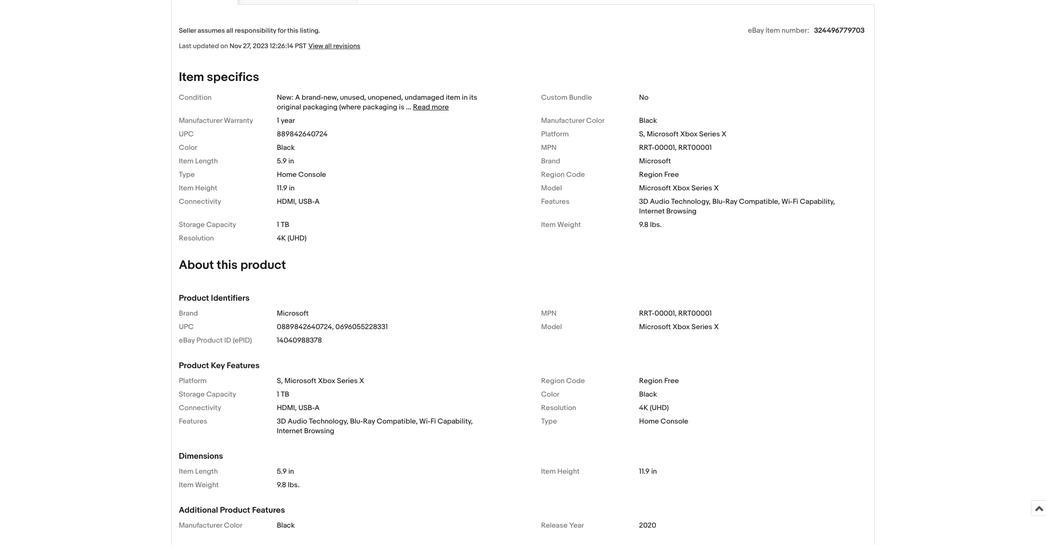 Task type: vqa. For each thing, say whether or not it's contained in the screenshot.
2023
yes



Task type: describe. For each thing, give the bounding box(es) containing it.
ebay for ebay product id (epid)
[[179, 336, 195, 345]]

5.9 for item height
[[277, 467, 287, 477]]

1 horizontal spatial console
[[661, 417, 689, 426]]

product left key
[[179, 361, 209, 371]]

0 vertical spatial browsing
[[667, 207, 697, 216]]

00001, for black
[[655, 143, 677, 152]]

assumes
[[198, 26, 225, 35]]

0 vertical spatial 9.8
[[640, 220, 649, 229]]

0 vertical spatial type
[[179, 170, 195, 179]]

0 vertical spatial height
[[195, 184, 217, 193]]

region code for home console
[[541, 170, 585, 179]]

2023
[[253, 42, 268, 50]]

additional
[[179, 506, 218, 516]]

324496779703
[[815, 26, 865, 35]]

read more button
[[413, 103, 449, 112]]

rrt-00001, rrt00001 for black
[[640, 143, 712, 152]]

new: a brand-new, unused, unopened, undamaged item in its original packaging (where packaging is ...
[[277, 93, 478, 112]]

1 tb for color
[[277, 390, 289, 399]]

1 horizontal spatial 11.9 in
[[640, 467, 657, 477]]

0 horizontal spatial wi-
[[420, 417, 431, 426]]

0 horizontal spatial compatible,
[[377, 417, 418, 426]]

5.9 in for brand
[[277, 157, 294, 166]]

1 horizontal spatial home console
[[640, 417, 689, 426]]

length for item height
[[195, 467, 218, 477]]

1 for item specifics
[[277, 116, 279, 125]]

product key features
[[179, 361, 260, 371]]

1 horizontal spatial technology,
[[672, 197, 711, 206]]

about
[[179, 258, 214, 273]]

1 horizontal spatial home
[[640, 417, 659, 426]]

1 horizontal spatial s,
[[640, 130, 646, 139]]

0 horizontal spatial 9.8 lbs.
[[277, 481, 300, 490]]

on
[[221, 42, 228, 50]]

1 horizontal spatial 4k
[[640, 404, 649, 413]]

unused,
[[340, 93, 366, 102]]

0 horizontal spatial home console
[[277, 170, 326, 179]]

1 horizontal spatial resolution
[[541, 404, 577, 413]]

889842640724
[[277, 130, 328, 139]]

0 vertical spatial ray
[[726, 197, 738, 206]]

0 vertical spatial item
[[766, 26, 781, 35]]

hdmi, for features
[[277, 197, 297, 206]]

1 vertical spatial 11.9
[[640, 467, 650, 477]]

upc for 889842640724
[[179, 130, 194, 139]]

rrt00001 for black
[[679, 143, 712, 152]]

1 horizontal spatial height
[[558, 467, 580, 477]]

0696055228331
[[336, 323, 388, 332]]

1 year
[[277, 116, 295, 125]]

condition
[[179, 93, 212, 102]]

last updated on nov 27, 2023 12:26:14 pst view all revisions
[[179, 42, 361, 50]]

specifics
[[207, 70, 259, 85]]

0 vertical spatial manufacturer color
[[541, 116, 605, 125]]

for
[[278, 26, 286, 35]]

0 horizontal spatial 3d audio technology, blu-ray compatible, wi-fi capability, internet browsing
[[277, 417, 473, 436]]

1 vertical spatial lbs.
[[288, 481, 300, 490]]

revisions
[[333, 42, 361, 50]]

1 vertical spatial s,
[[277, 377, 283, 386]]

manufacturer down the custom bundle
[[541, 116, 585, 125]]

1 horizontal spatial weight
[[558, 220, 581, 229]]

0 vertical spatial 11.9 in
[[277, 184, 295, 193]]

1 horizontal spatial (uhd)
[[650, 404, 669, 413]]

0889842640724,
[[277, 323, 334, 332]]

more
[[432, 103, 449, 112]]

nov
[[230, 42, 242, 50]]

1 horizontal spatial all
[[325, 42, 332, 50]]

year
[[281, 116, 295, 125]]

item inside new: a brand-new, unused, unopened, undamaged item in its original packaging (where packaging is ...
[[446, 93, 461, 102]]

in for model
[[289, 184, 295, 193]]

0 horizontal spatial (uhd)
[[288, 234, 307, 243]]

region free for s, microsoft xbox series x
[[640, 377, 679, 386]]

code for s, microsoft xbox series x
[[567, 377, 585, 386]]

brand-
[[302, 93, 324, 102]]

tb for item weight
[[281, 220, 289, 229]]

2 1 from the top
[[277, 220, 279, 229]]

0 vertical spatial home
[[277, 170, 297, 179]]

custom
[[541, 93, 568, 102]]

0 horizontal spatial weight
[[195, 481, 219, 490]]

0 vertical spatial capability,
[[800, 197, 836, 206]]

capacity for item weight
[[206, 220, 236, 229]]

microsoft xbox series x for 0889842640724, 0696055228331
[[640, 323, 719, 332]]

year
[[570, 522, 584, 531]]

connectivity for features
[[179, 197, 221, 206]]

0 horizontal spatial resolution
[[179, 234, 214, 243]]

storage capacity for item weight
[[179, 220, 236, 229]]

0 horizontal spatial item weight
[[179, 481, 219, 490]]

in for item height
[[289, 467, 294, 477]]

unopened,
[[368, 93, 403, 102]]

storage for color
[[179, 390, 205, 399]]

number:
[[782, 26, 810, 35]]

updated
[[193, 42, 219, 50]]

0 vertical spatial 11.9
[[277, 184, 288, 193]]

mpn for black
[[541, 143, 557, 152]]

free for home console
[[665, 170, 679, 179]]

1 horizontal spatial audio
[[650, 197, 670, 206]]

read more
[[413, 103, 449, 112]]

no
[[640, 93, 649, 102]]

0 horizontal spatial this
[[217, 258, 238, 273]]

undamaged
[[405, 93, 444, 102]]

product down about
[[179, 294, 209, 303]]

0 horizontal spatial console
[[299, 170, 326, 179]]

seller assumes all responsibility for this listing.
[[179, 26, 320, 35]]

1 vertical spatial technology,
[[309, 417, 349, 426]]

key
[[211, 361, 225, 371]]

model for 11.9 in
[[541, 184, 562, 193]]

its
[[470, 93, 478, 102]]

1 horizontal spatial wi-
[[782, 197, 793, 206]]

14040988378
[[277, 336, 322, 345]]

0 horizontal spatial capability,
[[438, 417, 473, 426]]

1 horizontal spatial brand
[[541, 157, 561, 166]]

27,
[[243, 42, 251, 50]]

upc for 0889842640724, 0696055228331
[[179, 323, 194, 332]]

product left id
[[197, 336, 223, 345]]

0 horizontal spatial 4k
[[277, 234, 286, 243]]

1 tb for item weight
[[277, 220, 289, 229]]

1 vertical spatial type
[[541, 417, 557, 426]]

item specifics
[[179, 70, 259, 85]]

seller
[[179, 26, 196, 35]]

new,
[[324, 93, 339, 102]]

additional product features
[[179, 506, 285, 516]]

1 horizontal spatial blu-
[[713, 197, 726, 206]]

storage capacity for color
[[179, 390, 236, 399]]

1 vertical spatial s, microsoft xbox series x
[[277, 377, 364, 386]]

custom bundle
[[541, 93, 592, 102]]

mpn for microsoft
[[541, 309, 557, 318]]

id
[[224, 336, 231, 345]]

model for 0889842640724, 0696055228331
[[541, 323, 562, 332]]

last
[[179, 42, 192, 50]]

1 horizontal spatial item weight
[[541, 220, 581, 229]]

rrt-00001, rrt00001 for microsoft
[[640, 309, 712, 318]]

1 horizontal spatial platform
[[541, 130, 569, 139]]

0 vertical spatial 4k (uhd)
[[277, 234, 307, 243]]

0 horizontal spatial audio
[[288, 417, 307, 426]]

ebay for ebay item number: 324496779703
[[748, 26, 764, 35]]

0889842640724, 0696055228331
[[277, 323, 388, 332]]

storage for item weight
[[179, 220, 205, 229]]

0 horizontal spatial all
[[227, 26, 233, 35]]

1 horizontal spatial 4k (uhd)
[[640, 404, 669, 413]]

read
[[413, 103, 430, 112]]

warranty
[[224, 116, 253, 125]]

ebay item number: 324496779703
[[748, 26, 865, 35]]

1 vertical spatial ray
[[363, 417, 375, 426]]

manufacturer warranty
[[179, 116, 253, 125]]

rrt00001 for microsoft
[[679, 309, 712, 318]]

rrt- for black
[[640, 143, 655, 152]]

1 vertical spatial 3d
[[277, 417, 286, 426]]

0 horizontal spatial internet
[[277, 427, 303, 436]]

0 horizontal spatial 9.8
[[277, 481, 286, 490]]



Task type: locate. For each thing, give the bounding box(es) containing it.
0 vertical spatial item height
[[179, 184, 217, 193]]

manufacturer down additional
[[179, 522, 222, 531]]

0 vertical spatial region free
[[640, 170, 679, 179]]

a
[[295, 93, 300, 102], [315, 197, 320, 206], [315, 404, 320, 413]]

1 vertical spatial weight
[[195, 481, 219, 490]]

tab up the assumes on the top left
[[171, 0, 238, 5]]

...
[[406, 103, 412, 112]]

1 vertical spatial fi
[[431, 417, 436, 426]]

1 horizontal spatial manufacturer color
[[541, 116, 605, 125]]

is
[[399, 103, 405, 112]]

item length down manufacturer warranty
[[179, 157, 218, 166]]

2 item length from the top
[[179, 467, 218, 477]]

region free for home console
[[640, 170, 679, 179]]

1 vertical spatial storage capacity
[[179, 390, 236, 399]]

2 hdmi, from the top
[[277, 404, 297, 413]]

1 vertical spatial platform
[[179, 377, 207, 386]]

(where
[[339, 103, 361, 112]]

storage up about
[[179, 220, 205, 229]]

0 vertical spatial internet
[[640, 207, 665, 216]]

length down manufacturer warranty
[[195, 157, 218, 166]]

ray
[[726, 197, 738, 206], [363, 417, 375, 426]]

2 hdmi, usb-a from the top
[[277, 404, 320, 413]]

1 vertical spatial browsing
[[304, 427, 335, 436]]

s, down 14040988378
[[277, 377, 283, 386]]

rrt00001
[[679, 143, 712, 152], [679, 309, 712, 318]]

listing.
[[300, 26, 320, 35]]

0 vertical spatial fi
[[793, 197, 799, 206]]

storage
[[179, 220, 205, 229], [179, 390, 205, 399]]

1 horizontal spatial ebay
[[748, 26, 764, 35]]

0 horizontal spatial blu-
[[350, 417, 363, 426]]

11.9
[[277, 184, 288, 193], [640, 467, 650, 477]]

1 tab from the left
[[171, 0, 238, 5]]

2 vertical spatial 1
[[277, 390, 279, 399]]

1 horizontal spatial fi
[[793, 197, 799, 206]]

dimensions
[[179, 452, 223, 462]]

1 vertical spatial microsoft xbox series x
[[640, 323, 719, 332]]

0 vertical spatial this
[[288, 26, 299, 35]]

responsibility
[[235, 26, 276, 35]]

1 horizontal spatial item height
[[541, 467, 580, 477]]

1 horizontal spatial 11.9
[[640, 467, 650, 477]]

storage capacity
[[179, 220, 236, 229], [179, 390, 236, 399]]

2 model from the top
[[541, 323, 562, 332]]

2 storage from the top
[[179, 390, 205, 399]]

hdmi, usb-a for resolution
[[277, 404, 320, 413]]

product
[[179, 294, 209, 303], [197, 336, 223, 345], [179, 361, 209, 371], [220, 506, 250, 516]]

2 5.9 from the top
[[277, 467, 287, 477]]

2 code from the top
[[567, 377, 585, 386]]

1 vertical spatial tb
[[281, 390, 289, 399]]

1 usb- from the top
[[299, 197, 315, 206]]

manufacturer for release
[[179, 522, 222, 531]]

1 vertical spatial item weight
[[179, 481, 219, 490]]

usb-
[[299, 197, 315, 206], [299, 404, 315, 413]]

1 packaging from the left
[[303, 103, 338, 112]]

upc up ebay product id (epid)
[[179, 323, 194, 332]]

series
[[700, 130, 720, 139], [692, 184, 713, 193], [692, 323, 713, 332], [337, 377, 358, 386]]

1 vertical spatial region free
[[640, 377, 679, 386]]

capability,
[[800, 197, 836, 206], [438, 417, 473, 426]]

new:
[[277, 93, 294, 102]]

this right about
[[217, 258, 238, 273]]

1 upc from the top
[[179, 130, 194, 139]]

ebay
[[748, 26, 764, 35], [179, 336, 195, 345]]

1 vertical spatial 1 tb
[[277, 390, 289, 399]]

1 5.9 in from the top
[[277, 157, 294, 166]]

usb- for resolution
[[299, 404, 315, 413]]

a for features
[[315, 197, 320, 206]]

00001, for microsoft
[[655, 309, 677, 318]]

tb for color
[[281, 390, 289, 399]]

in inside new: a brand-new, unused, unopened, undamaged item in its original packaging (where packaging is ...
[[462, 93, 468, 102]]

2 capacity from the top
[[206, 390, 236, 399]]

1 vertical spatial free
[[665, 377, 679, 386]]

item length
[[179, 157, 218, 166], [179, 467, 218, 477]]

1 vertical spatial 9.8
[[277, 481, 286, 490]]

1 horizontal spatial 9.8 lbs.
[[640, 220, 662, 229]]

release
[[541, 522, 568, 531]]

product
[[241, 258, 286, 273]]

1 microsoft xbox series x from the top
[[640, 184, 719, 193]]

identifiers
[[211, 294, 250, 303]]

1 horizontal spatial 3d audio technology, blu-ray compatible, wi-fi capability, internet browsing
[[640, 197, 836, 216]]

1 vertical spatial connectivity
[[179, 404, 221, 413]]

5.9 in
[[277, 157, 294, 166], [277, 467, 294, 477]]

2 microsoft xbox series x from the top
[[640, 323, 719, 332]]

1 storage from the top
[[179, 220, 205, 229]]

0 vertical spatial platform
[[541, 130, 569, 139]]

0 horizontal spatial browsing
[[304, 427, 335, 436]]

0 vertical spatial technology,
[[672, 197, 711, 206]]

original
[[277, 103, 301, 112]]

3 1 from the top
[[277, 390, 279, 399]]

2 tb from the top
[[281, 390, 289, 399]]

region code for s, microsoft xbox series x
[[541, 377, 585, 386]]

1 horizontal spatial compatible,
[[739, 197, 780, 206]]

0 horizontal spatial type
[[179, 170, 195, 179]]

2 rrt-00001, rrt00001 from the top
[[640, 309, 712, 318]]

s,
[[640, 130, 646, 139], [277, 377, 283, 386]]

code
[[567, 170, 585, 179], [567, 377, 585, 386]]

2 storage capacity from the top
[[179, 390, 236, 399]]

storage capacity down key
[[179, 390, 236, 399]]

storage capacity up about
[[179, 220, 236, 229]]

packaging down unopened,
[[363, 103, 398, 112]]

2 mpn from the top
[[541, 309, 557, 318]]

1 horizontal spatial 9.8
[[640, 220, 649, 229]]

item left number:
[[766, 26, 781, 35]]

region
[[541, 170, 565, 179], [640, 170, 663, 179], [541, 377, 565, 386], [640, 377, 663, 386]]

capacity up 'about this product'
[[206, 220, 236, 229]]

1 vertical spatial home
[[640, 417, 659, 426]]

5.9
[[277, 157, 287, 166], [277, 467, 287, 477]]

ebay product id (epid)
[[179, 336, 252, 345]]

connectivity for resolution
[[179, 404, 221, 413]]

0 vertical spatial audio
[[650, 197, 670, 206]]

item up more
[[446, 93, 461, 102]]

packaging down brand-
[[303, 103, 338, 112]]

1 vertical spatial capability,
[[438, 417, 473, 426]]

2 upc from the top
[[179, 323, 194, 332]]

1 hdmi, from the top
[[277, 197, 297, 206]]

2 usb- from the top
[[299, 404, 315, 413]]

product right additional
[[220, 506, 250, 516]]

connectivity
[[179, 197, 221, 206], [179, 404, 221, 413]]

0 vertical spatial ebay
[[748, 26, 764, 35]]

2 free from the top
[[665, 377, 679, 386]]

x
[[722, 130, 727, 139], [714, 184, 719, 193], [714, 323, 719, 332], [360, 377, 364, 386]]

0 horizontal spatial item
[[446, 93, 461, 102]]

0 horizontal spatial brand
[[179, 309, 198, 318]]

a for resolution
[[315, 404, 320, 413]]

resolution
[[179, 234, 214, 243], [541, 404, 577, 413]]

view all revisions link
[[307, 41, 361, 50]]

view
[[309, 42, 323, 50]]

0 vertical spatial hdmi,
[[277, 197, 297, 206]]

1 hdmi, usb-a from the top
[[277, 197, 320, 206]]

1 for product key features
[[277, 390, 279, 399]]

2 1 tb from the top
[[277, 390, 289, 399]]

item
[[766, 26, 781, 35], [446, 93, 461, 102]]

lbs.
[[650, 220, 662, 229], [288, 481, 300, 490]]

2 region free from the top
[[640, 377, 679, 386]]

0 vertical spatial 9.8 lbs.
[[640, 220, 662, 229]]

2020
[[640, 522, 657, 531]]

manufacturer for manufacturer
[[179, 116, 222, 125]]

5.9 in for item height
[[277, 467, 294, 477]]

capacity down product key features
[[206, 390, 236, 399]]

1 vertical spatial rrt-00001, rrt00001
[[640, 309, 712, 318]]

0 vertical spatial item weight
[[541, 220, 581, 229]]

1 model from the top
[[541, 184, 562, 193]]

audio
[[650, 197, 670, 206], [288, 417, 307, 426]]

rrt- for microsoft
[[640, 309, 655, 318]]

height
[[195, 184, 217, 193], [558, 467, 580, 477]]

0 vertical spatial s,
[[640, 130, 646, 139]]

storage down product key features
[[179, 390, 205, 399]]

1 capacity from the top
[[206, 220, 236, 229]]

2 rrt00001 from the top
[[679, 309, 712, 318]]

1 vertical spatial model
[[541, 323, 562, 332]]

tab list
[[171, 0, 876, 5]]

browsing
[[667, 207, 697, 216], [304, 427, 335, 436]]

0 vertical spatial rrt-
[[640, 143, 655, 152]]

wi-
[[782, 197, 793, 206], [420, 417, 431, 426]]

manufacturer color down the custom bundle
[[541, 116, 605, 125]]

upc down manufacturer warranty
[[179, 130, 194, 139]]

1 item length from the top
[[179, 157, 218, 166]]

item length for item height
[[179, 467, 218, 477]]

item
[[179, 70, 204, 85], [179, 157, 194, 166], [179, 184, 194, 193], [541, 220, 556, 229], [179, 467, 194, 477], [541, 467, 556, 477], [179, 481, 194, 490]]

0 vertical spatial 3d audio technology, blu-ray compatible, wi-fi capability, internet browsing
[[640, 197, 836, 216]]

in for brand
[[289, 157, 294, 166]]

product identifiers
[[179, 294, 250, 303]]

1 rrt00001 from the top
[[679, 143, 712, 152]]

0 vertical spatial 5.9 in
[[277, 157, 294, 166]]

all
[[227, 26, 233, 35], [325, 42, 332, 50]]

weight
[[558, 220, 581, 229], [195, 481, 219, 490]]

item length down dimensions
[[179, 467, 218, 477]]

0 vertical spatial 00001,
[[655, 143, 677, 152]]

1 connectivity from the top
[[179, 197, 221, 206]]

platform down product key features
[[179, 377, 207, 386]]

manufacturer down condition
[[179, 116, 222, 125]]

0 vertical spatial 1 tb
[[277, 220, 289, 229]]

ebay left id
[[179, 336, 195, 345]]

1 region code from the top
[[541, 170, 585, 179]]

1 rrt- from the top
[[640, 143, 655, 152]]

0 vertical spatial code
[[567, 170, 585, 179]]

1 vertical spatial rrt-
[[640, 309, 655, 318]]

1 1 tb from the top
[[277, 220, 289, 229]]

length
[[195, 157, 218, 166], [195, 467, 218, 477]]

platform down custom
[[541, 130, 569, 139]]

microsoft xbox series x for 11.9 in
[[640, 184, 719, 193]]

free for s, microsoft xbox series x
[[665, 377, 679, 386]]

1 horizontal spatial packaging
[[363, 103, 398, 112]]

release year
[[541, 522, 584, 531]]

black
[[640, 116, 658, 125], [277, 143, 295, 152], [640, 390, 658, 399], [277, 522, 295, 531]]

usb- for features
[[299, 197, 315, 206]]

1 free from the top
[[665, 170, 679, 179]]

technology,
[[672, 197, 711, 206], [309, 417, 349, 426]]

item length for brand
[[179, 157, 218, 166]]

1 length from the top
[[195, 157, 218, 166]]

1 tb from the top
[[281, 220, 289, 229]]

capacity
[[206, 220, 236, 229], [206, 390, 236, 399]]

1 vertical spatial length
[[195, 467, 218, 477]]

code for home console
[[567, 170, 585, 179]]

1 vertical spatial this
[[217, 258, 238, 273]]

0 vertical spatial s, microsoft xbox series x
[[640, 130, 727, 139]]

1 5.9 from the top
[[277, 157, 287, 166]]

rrt-
[[640, 143, 655, 152], [640, 309, 655, 318]]

about this product
[[179, 258, 286, 273]]

2 region code from the top
[[541, 377, 585, 386]]

a inside new: a brand-new, unused, unopened, undamaged item in its original packaging (where packaging is ...
[[295, 93, 300, 102]]

11.9 in
[[277, 184, 295, 193], [640, 467, 657, 477]]

upc
[[179, 130, 194, 139], [179, 323, 194, 332]]

2 connectivity from the top
[[179, 404, 221, 413]]

(epid)
[[233, 336, 252, 345]]

5.9 for brand
[[277, 157, 287, 166]]

12:26:14
[[270, 42, 294, 50]]

3d audio technology, blu-ray compatible, wi-fi capability, internet browsing
[[640, 197, 836, 216], [277, 417, 473, 436]]

fi
[[793, 197, 799, 206], [431, 417, 436, 426]]

0 horizontal spatial manufacturer color
[[179, 522, 243, 531]]

ebay left number:
[[748, 26, 764, 35]]

0 horizontal spatial lbs.
[[288, 481, 300, 490]]

item weight
[[541, 220, 581, 229], [179, 481, 219, 490]]

0 vertical spatial free
[[665, 170, 679, 179]]

0 vertical spatial a
[[295, 93, 300, 102]]

bundle
[[569, 93, 592, 102]]

0 vertical spatial region code
[[541, 170, 585, 179]]

00001,
[[655, 143, 677, 152], [655, 309, 677, 318]]

0 horizontal spatial s, microsoft xbox series x
[[277, 377, 364, 386]]

1 horizontal spatial lbs.
[[650, 220, 662, 229]]

0 vertical spatial brand
[[541, 157, 561, 166]]

0 vertical spatial home console
[[277, 170, 326, 179]]

0 vertical spatial length
[[195, 157, 218, 166]]

2 00001, from the top
[[655, 309, 677, 318]]

0 vertical spatial usb-
[[299, 197, 315, 206]]

1 00001, from the top
[[655, 143, 677, 152]]

packaging
[[303, 103, 338, 112], [363, 103, 398, 112]]

1 vertical spatial ebay
[[179, 336, 195, 345]]

1 vertical spatial 5.9 in
[[277, 467, 294, 477]]

2 tab from the left
[[238, 0, 357, 5]]

blu-
[[713, 197, 726, 206], [350, 417, 363, 426]]

1 rrt-00001, rrt00001 from the top
[[640, 143, 712, 152]]

tb
[[281, 220, 289, 229], [281, 390, 289, 399]]

0 vertical spatial tb
[[281, 220, 289, 229]]

manufacturer color down additional
[[179, 522, 243, 531]]

capacity for color
[[206, 390, 236, 399]]

hdmi, usb-a for features
[[277, 197, 320, 206]]

length for brand
[[195, 157, 218, 166]]

microsoft xbox series x
[[640, 184, 719, 193], [640, 323, 719, 332]]

1 vertical spatial (uhd)
[[650, 404, 669, 413]]

this right for
[[288, 26, 299, 35]]

1 storage capacity from the top
[[179, 220, 236, 229]]

1 vertical spatial blu-
[[350, 417, 363, 426]]

4k
[[277, 234, 286, 243], [640, 404, 649, 413]]

9.8 lbs.
[[640, 220, 662, 229], [277, 481, 300, 490]]

all up the on
[[227, 26, 233, 35]]

0 horizontal spatial ray
[[363, 417, 375, 426]]

0 vertical spatial lbs.
[[650, 220, 662, 229]]

1 1 from the top
[[277, 116, 279, 125]]

color
[[587, 116, 605, 125], [179, 143, 197, 152], [541, 390, 560, 399], [224, 522, 243, 531]]

features
[[541, 197, 570, 206], [227, 361, 260, 371], [179, 417, 207, 426], [252, 506, 285, 516]]

2 5.9 in from the top
[[277, 467, 294, 477]]

internet
[[640, 207, 665, 216], [277, 427, 303, 436]]

1 mpn from the top
[[541, 143, 557, 152]]

1
[[277, 116, 279, 125], [277, 220, 279, 229], [277, 390, 279, 399]]

0 horizontal spatial s,
[[277, 377, 283, 386]]

xbox
[[681, 130, 698, 139], [673, 184, 690, 193], [673, 323, 690, 332], [318, 377, 336, 386]]

tab up listing.
[[238, 0, 357, 5]]

0 vertical spatial capacity
[[206, 220, 236, 229]]

tab
[[171, 0, 238, 5], [238, 0, 357, 5]]

0 vertical spatial connectivity
[[179, 197, 221, 206]]

2 rrt- from the top
[[640, 309, 655, 318]]

2 packaging from the left
[[363, 103, 398, 112]]

hdmi, for resolution
[[277, 404, 297, 413]]

pst
[[295, 42, 307, 50]]

s, down no
[[640, 130, 646, 139]]

length down dimensions
[[195, 467, 218, 477]]

1 vertical spatial upc
[[179, 323, 194, 332]]

all right view
[[325, 42, 332, 50]]

1 code from the top
[[567, 170, 585, 179]]

0 vertical spatial 3d
[[640, 197, 649, 206]]

1 region free from the top
[[640, 170, 679, 179]]

1 vertical spatial hdmi,
[[277, 404, 297, 413]]

0 vertical spatial hdmi, usb-a
[[277, 197, 320, 206]]

2 length from the top
[[195, 467, 218, 477]]

model
[[541, 184, 562, 193], [541, 323, 562, 332]]

1 vertical spatial 1
[[277, 220, 279, 229]]

0 vertical spatial resolution
[[179, 234, 214, 243]]



